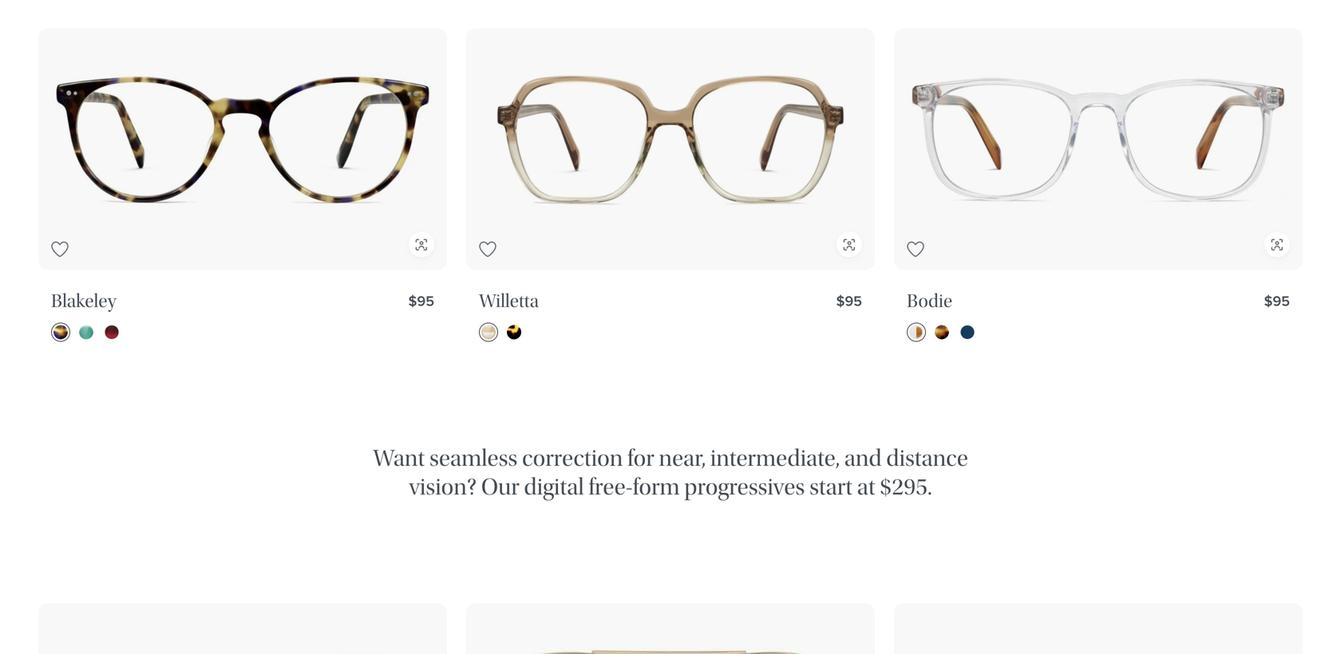 Task type: locate. For each thing, give the bounding box(es) containing it.
Bodie Rye Tortoise button
[[935, 326, 950, 340]]

blakeley link
[[51, 290, 116, 314]]

bodie crystal with english oak image
[[911, 73, 1288, 207], [910, 326, 924, 340]]

at
[[858, 474, 876, 501]]

$295.
[[880, 474, 933, 501]]

0 vertical spatial bodie crystal with english oak image
[[911, 73, 1288, 207]]

free-
[[589, 474, 633, 501]]

near,
[[659, 445, 706, 473]]

Bodie Crystal with English Oak button
[[910, 326, 924, 340]]

start
[[810, 474, 853, 501]]

$95
[[409, 291, 435, 312], [837, 291, 863, 312], [1265, 291, 1291, 312]]

want seamless correction for near, intermediate, and distance vision? our digital free-form progressives start at $295.
[[373, 445, 969, 501]]

0 horizontal spatial $95
[[409, 291, 435, 312]]

willetta link
[[479, 290, 539, 314]]

style options for bodie option group
[[907, 323, 1291, 342]]

3 $95 from the left
[[1265, 291, 1291, 312]]

1 $95 from the left
[[409, 291, 435, 312]]

2 $95 from the left
[[837, 291, 863, 312]]

seamless
[[430, 445, 518, 473]]

2 horizontal spatial $95
[[1265, 291, 1291, 312]]

progressives
[[685, 474, 805, 501]]

Willetta Chai Crystal Fade button
[[482, 326, 496, 340]]

1 vertical spatial bodie crystal with english oak image
[[910, 326, 924, 340]]

blakeley violet magnolia image
[[54, 73, 431, 207]]

vision?
[[409, 474, 477, 501]]

want
[[373, 445, 425, 473]]

Blakeley Oxblood Fade button
[[105, 326, 119, 340]]

bodie link
[[907, 290, 953, 314]]

style options for blakeley option group
[[51, 323, 435, 342]]

and
[[845, 445, 882, 473]]

Blakeley Peacock Green button
[[79, 326, 93, 340]]

willetta chai crystal fade image
[[482, 73, 859, 207], [482, 326, 496, 340]]

1 horizontal spatial $95
[[837, 291, 863, 312]]

1 vertical spatial willetta chai crystal fade image
[[482, 326, 496, 340]]



Task type: describe. For each thing, give the bounding box(es) containing it.
willetta
[[479, 291, 539, 312]]

for
[[628, 445, 655, 473]]

$95 for blakeley
[[409, 291, 435, 312]]

distance
[[887, 445, 969, 473]]

Blakeley Violet Magnolia button
[[54, 326, 68, 340]]

vargas polished gold image
[[482, 649, 859, 655]]

digital
[[524, 474, 584, 501]]

our
[[481, 474, 520, 501]]

form
[[633, 474, 680, 501]]

style options for willetta option group
[[479, 323, 863, 342]]

0 vertical spatial willetta chai crystal fade image
[[482, 73, 859, 207]]

correction
[[522, 445, 623, 473]]

intermediate,
[[711, 445, 840, 473]]

$95 for willetta
[[837, 291, 863, 312]]

Bodie Saltwater Matte button
[[961, 326, 975, 340]]

canning polished silver image
[[54, 649, 431, 655]]

$95 for bodie
[[1265, 291, 1291, 312]]

blakeley
[[51, 291, 116, 312]]

willetta chai crystal fade image inside style options for willetta option group
[[482, 326, 496, 340]]

bodie
[[907, 291, 953, 312]]

Willetta Black Oak Tortoise button
[[507, 326, 522, 340]]

blakeley violet magnolia image
[[54, 326, 68, 340]]

bodie crystal with english oak image inside style options for bodie option group
[[910, 326, 924, 340]]



Task type: vqa. For each thing, say whether or not it's contained in the screenshot.
Bodie Crystal with English Oak 'image' in the "Style options for Bodie" option group
yes



